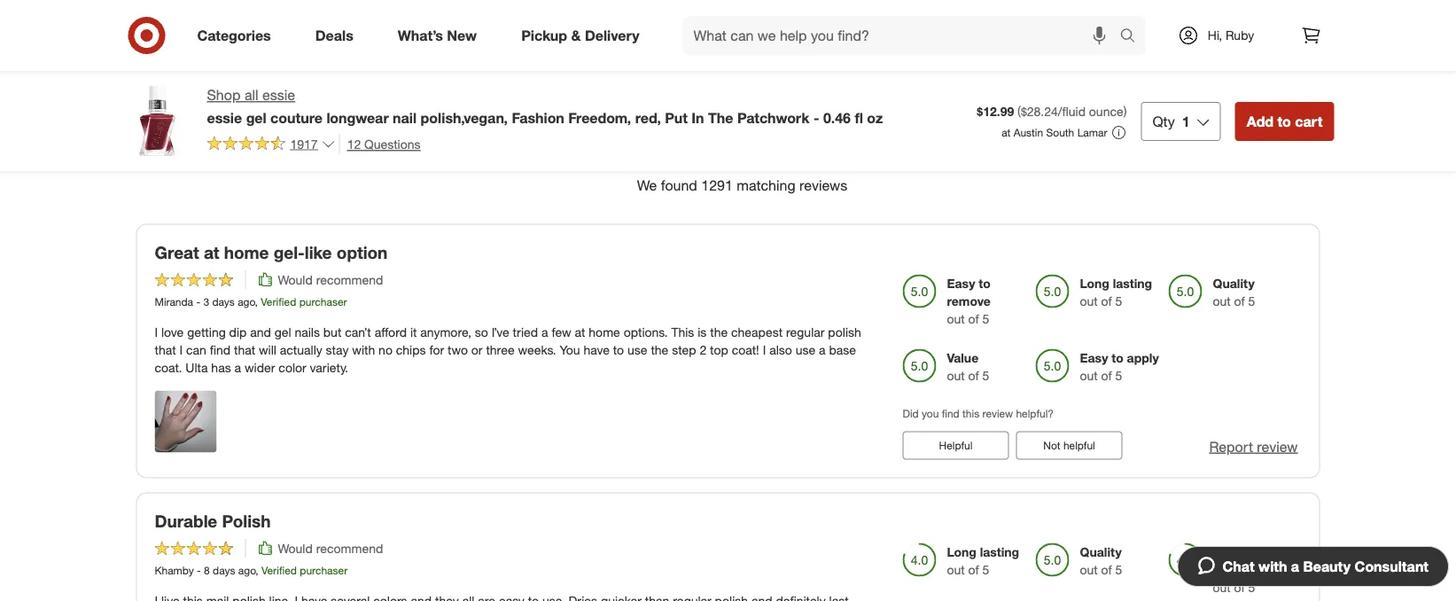 Task type: vqa. For each thing, say whether or not it's contained in the screenshot.
qualifying
no



Task type: locate. For each thing, give the bounding box(es) containing it.
0 horizontal spatial remove
[[947, 293, 991, 309]]

add to cart button
[[1236, 102, 1335, 141]]

out inside value out of 5
[[947, 367, 965, 383]]

would up the khamby - 8 days ago , verified purchaser on the left bottom
[[278, 540, 313, 556]]

coat.
[[155, 360, 182, 375]]

option
[[337, 243, 388, 263]]

0 vertical spatial at
[[1002, 126, 1011, 139]]

i love getting dip and gel nails but can't afford it anymore, so i've tried a few at home options. this is the cheapest regular polish that i can find that will actually stay with no chips for two or three weeks. you have to use the step 2 top coat! i also use a base coat. ulta has a wider color variety.
[[155, 324, 862, 375]]

-
[[814, 109, 820, 126], [196, 295, 200, 308], [197, 563, 201, 577]]

essie
[[262, 86, 295, 104], [207, 109, 242, 126], [195, 365, 237, 385]]

in
[[692, 109, 704, 126]]

hi,
[[1208, 27, 1223, 43]]

Verified purchases checkbox
[[1178, 121, 1196, 139]]

at right great
[[204, 243, 219, 263]]

image of essie gel couture longwear nail polish,vegan, fashion freedom, red, put in the patchwork - 0.46 fl oz image
[[122, 85, 193, 156]]

step
[[672, 342, 696, 357]]

0 vertical spatial easy to remove out of 5
[[947, 275, 991, 326]]

0 horizontal spatial long
[[947, 544, 977, 559]]

find left this
[[942, 406, 960, 420]]

would recommend down like
[[278, 272, 383, 287]]

/fluid
[[1058, 104, 1086, 119]]

1 horizontal spatial use
[[796, 342, 816, 357]]

1 horizontal spatial with
[[1259, 558, 1288, 575]]

easy to remove out of 5
[[947, 275, 991, 326], [1213, 544, 1257, 595]]

value
[[947, 350, 979, 365]]

coat!
[[732, 342, 760, 357]]

1 vertical spatial easy to remove out of 5
[[1213, 544, 1257, 595]]

ago up dip
[[238, 295, 255, 308]]

2 horizontal spatial easy
[[1213, 544, 1242, 559]]

to inside "button"
[[1278, 112, 1292, 130]]

0 vertical spatial quality
[[1213, 275, 1255, 291]]

- left 3
[[196, 295, 200, 308]]

1 vertical spatial at
[[204, 243, 219, 263]]

1 would recommend from the top
[[278, 272, 383, 287]]

0 vertical spatial with
[[352, 342, 375, 357]]

would recommend up the khamby - 8 days ago , verified purchaser on the left bottom
[[278, 540, 383, 556]]

0 vertical spatial verified
[[1203, 121, 1251, 138]]

$12.99
[[977, 104, 1014, 119]]

$12.99 ( $28.24 /fluid ounce )
[[977, 104, 1127, 119]]

not
[[1044, 439, 1061, 452]]

i left can at the left bottom of page
[[180, 342, 183, 357]]

to right have
[[613, 342, 624, 357]]

can
[[186, 342, 206, 357]]

1 horizontal spatial quality out of 5
[[1213, 275, 1256, 309]]

use
[[628, 342, 648, 357], [796, 342, 816, 357]]

0 horizontal spatial use
[[628, 342, 648, 357]]

what's new link
[[383, 16, 499, 55]]

categories
[[197, 27, 271, 44]]

remove
[[947, 293, 991, 309], [1213, 561, 1257, 577]]

1 horizontal spatial gel
[[275, 324, 291, 340]]

recommend
[[316, 272, 383, 287], [316, 540, 383, 556]]

would down gel-
[[278, 272, 313, 287]]

0.46
[[824, 109, 851, 126]]

days right the 8
[[213, 563, 235, 577]]

durable
[[155, 511, 217, 532]]

- left the 8
[[197, 563, 201, 577]]

2 vertical spatial verified
[[261, 563, 297, 577]]

did
[[903, 406, 919, 420]]

2 vertical spatial -
[[197, 563, 201, 577]]

0 horizontal spatial gel
[[246, 109, 267, 126]]

put
[[665, 109, 688, 126]]

essie down can at the left bottom of page
[[195, 365, 237, 385]]

polish,vegan,
[[421, 109, 508, 126]]

south
[[1047, 126, 1075, 139]]

at right few
[[575, 324, 586, 340]]

1 horizontal spatial lasting
[[1113, 275, 1153, 291]]

1 vertical spatial long lasting out of 5
[[947, 544, 1020, 577]]

1 vertical spatial gel
[[275, 324, 291, 340]]

miranda - 3 days ago , verified purchaser
[[155, 295, 347, 308]]

ago right the 8
[[238, 563, 256, 577]]

the right is
[[710, 324, 728, 340]]

0 horizontal spatial with
[[352, 342, 375, 357]]

ago for at
[[238, 295, 255, 308]]

0 horizontal spatial home
[[224, 243, 269, 263]]

a inside chat with a beauty consultant button
[[1292, 558, 1300, 575]]

hi, ruby
[[1208, 27, 1255, 43]]

use down the 'regular'
[[796, 342, 816, 357]]

that
[[155, 342, 176, 357], [234, 342, 255, 357]]

home
[[224, 243, 269, 263], [589, 324, 620, 340]]

what's
[[398, 27, 443, 44]]

0 vertical spatial remove
[[947, 293, 991, 309]]

that up coat.
[[155, 342, 176, 357]]

1 vertical spatial the
[[651, 342, 669, 357]]

1 horizontal spatial home
[[589, 324, 620, 340]]

1 vertical spatial ,
[[256, 563, 258, 577]]

gel-
[[274, 243, 305, 263]]

1 vertical spatial quality
[[1080, 544, 1122, 559]]

wider
[[245, 360, 275, 375]]

0 horizontal spatial quality
[[1080, 544, 1122, 559]]

days for at
[[212, 295, 235, 308]]

find
[[210, 342, 231, 357], [942, 406, 960, 420]]

top
[[710, 342, 729, 357]]

value out of 5
[[947, 350, 990, 383]]

1 vertical spatial recommend
[[316, 540, 383, 556]]

1 vertical spatial with
[[1259, 558, 1288, 575]]

12
[[347, 136, 361, 151]]

0 horizontal spatial quality out of 5
[[1080, 544, 1123, 577]]

0 horizontal spatial lasting
[[980, 544, 1020, 559]]

2 vertical spatial essie
[[195, 365, 237, 385]]

2 use from the left
[[796, 342, 816, 357]]

0 horizontal spatial that
[[155, 342, 176, 357]]

ago for polish
[[238, 563, 256, 577]]

home left gel-
[[224, 243, 269, 263]]

0 horizontal spatial long lasting out of 5
[[947, 544, 1020, 577]]

1 vertical spatial ago
[[238, 563, 256, 577]]

but
[[323, 324, 342, 340]]

that down dip
[[234, 342, 255, 357]]

three
[[486, 342, 515, 357]]

1 vertical spatial home
[[589, 324, 620, 340]]

1 vertical spatial long
[[947, 544, 977, 559]]

ago
[[238, 295, 255, 308], [238, 563, 256, 577]]

red,
[[635, 109, 661, 126]]

the down options.
[[651, 342, 669, 357]]

1 vertical spatial would
[[278, 540, 313, 556]]

1 vertical spatial days
[[213, 563, 235, 577]]

, for at
[[255, 295, 258, 308]]

hide gel couture image
[[1074, 440, 1083, 450]]

verified up the and on the bottom left of page
[[261, 295, 296, 308]]

0 vertical spatial ago
[[238, 295, 255, 308]]

a left beauty
[[1292, 558, 1300, 575]]

0 vertical spatial review
[[983, 406, 1013, 420]]

1 horizontal spatial remove
[[1213, 561, 1257, 577]]

12 questions link
[[339, 134, 421, 154]]

1 would from the top
[[278, 272, 313, 287]]

nail
[[393, 109, 417, 126]]

gel down all
[[246, 109, 267, 126]]

to right add
[[1278, 112, 1292, 130]]

0 horizontal spatial the
[[651, 342, 669, 357]]

at austin south lamar
[[1002, 126, 1108, 139]]

8
[[204, 563, 210, 577]]

essie right all
[[262, 86, 295, 104]]

we found 1291 matching reviews
[[637, 177, 848, 194]]

0 horizontal spatial easy to remove out of 5
[[947, 275, 991, 326]]

actually
[[280, 342, 322, 357]]

verified for durable polish
[[261, 563, 297, 577]]

1 vertical spatial purchaser
[[300, 563, 348, 577]]

2 would recommend from the top
[[278, 540, 383, 556]]

days for polish
[[213, 563, 235, 577]]

quality out of 5
[[1213, 275, 1256, 309], [1080, 544, 1123, 577]]

1 recommend from the top
[[316, 272, 383, 287]]

love
[[161, 324, 184, 340]]

1 vertical spatial verified
[[261, 295, 296, 308]]

1 vertical spatial review
[[1258, 438, 1298, 455]]

shop all essie essie gel couture longwear nail polish,vegan, fashion freedom, red, put in the patchwork - 0.46 fl oz
[[207, 86, 883, 126]]

0 vertical spatial recommend
[[316, 272, 383, 287]]

verified down with at top
[[1203, 121, 1251, 138]]

days right 3
[[212, 295, 235, 308]]

home inside the i love getting dip and gel nails but can't afford it anymore, so i've tried a few at home options. this is the cheapest regular polish that i can find that will actually stay with no chips for two or three weeks. you have to use the step 2 top coat! i also use a base coat. ulta has a wider color variety.
[[589, 324, 620, 340]]

hide gel couture button
[[1068, 434, 1089, 455]]

1 ago from the top
[[238, 295, 255, 308]]

1 vertical spatial easy
[[1080, 350, 1109, 365]]

2
[[700, 342, 707, 357]]

12 questions
[[347, 136, 421, 151]]

, down polish
[[256, 563, 258, 577]]

,
[[255, 295, 258, 308], [256, 563, 258, 577]]

verified
[[1203, 121, 1251, 138], [261, 295, 296, 308], [261, 563, 297, 577]]

0 vertical spatial would recommend
[[278, 272, 383, 287]]

pickup & delivery link
[[506, 16, 662, 55]]

1 that from the left
[[155, 342, 176, 357]]

review right this
[[983, 406, 1013, 420]]

hide expressie button
[[1311, 434, 1332, 455]]

1917 link
[[207, 134, 336, 155]]

i left love
[[155, 324, 158, 340]]

to inside the i love getting dip and gel nails but can't afford it anymore, so i've tried a few at home options. this is the cheapest regular polish that i can find that will actually stay with no chips for two or three weeks. you have to use the step 2 top coat! i also use a base coat. ulta has a wider color variety.
[[613, 342, 624, 357]]

with right chat
[[1259, 558, 1288, 575]]

gel
[[246, 109, 267, 126], [275, 324, 291, 340]]

0 vertical spatial would
[[278, 272, 313, 287]]

color
[[279, 360, 307, 375]]

ulta
[[186, 360, 208, 375]]

cheapest
[[731, 324, 783, 340]]

to left the apply
[[1112, 350, 1124, 365]]

1
[[1183, 112, 1190, 130]]

with inside button
[[1259, 558, 1288, 575]]

0 vertical spatial long lasting out of 5
[[1080, 275, 1153, 309]]

2 would from the top
[[278, 540, 313, 556]]

to
[[1278, 112, 1292, 130], [979, 275, 991, 291], [613, 342, 624, 357], [1112, 350, 1124, 365], [1245, 544, 1257, 559]]

essie down shop
[[207, 109, 242, 126]]

0 vertical spatial find
[[210, 342, 231, 357]]

, for polish
[[256, 563, 258, 577]]

0 vertical spatial lasting
[[1113, 275, 1153, 291]]

2 vertical spatial easy
[[1213, 544, 1242, 559]]

, up the and on the bottom left of page
[[255, 295, 258, 308]]

out inside the easy to apply out of 5
[[1080, 367, 1098, 383]]

great
[[155, 243, 199, 263]]

it
[[410, 324, 417, 340]]

1 horizontal spatial the
[[710, 324, 728, 340]]

2 horizontal spatial i
[[763, 342, 766, 357]]

gel right the and on the bottom left of page
[[275, 324, 291, 340]]

0 vertical spatial purchaser
[[299, 295, 347, 308]]

1 vertical spatial find
[[942, 406, 960, 420]]

at inside the i love getting dip and gel nails but can't afford it anymore, so i've tried a few at home options. this is the cheapest regular polish that i can find that will actually stay with no chips for two or three weeks. you have to use the step 2 top coat! i also use a base coat. ulta has a wider color variety.
[[575, 324, 586, 340]]

would recommend for great at home gel-like option
[[278, 272, 383, 287]]

a
[[542, 324, 548, 340], [819, 342, 826, 357], [235, 360, 241, 375], [1292, 558, 1300, 575]]

find up has
[[210, 342, 231, 357]]

base
[[829, 342, 856, 357]]

of
[[1102, 293, 1112, 309], [1235, 293, 1245, 309], [969, 311, 979, 326], [969, 367, 979, 383], [1102, 367, 1112, 383], [969, 561, 979, 577], [1102, 561, 1112, 577], [1235, 579, 1245, 595]]

home up have
[[589, 324, 620, 340]]

- for durable polish
[[197, 563, 201, 577]]

scent
[[853, 21, 885, 36]]

What can we help you find? suggestions appear below search field
[[683, 16, 1125, 55]]

1 horizontal spatial easy
[[1080, 350, 1109, 365]]

2 ago from the top
[[238, 563, 256, 577]]

review inside button
[[1258, 438, 1298, 455]]

would for at
[[278, 272, 313, 287]]

this
[[963, 406, 980, 420]]

i left also
[[763, 342, 766, 357]]

0 vertical spatial easy
[[947, 275, 976, 291]]

1 horizontal spatial review
[[1258, 438, 1298, 455]]

(
[[1018, 104, 1021, 119]]

- left 0.46
[[814, 109, 820, 126]]

would for polish
[[278, 540, 313, 556]]

0 vertical spatial -
[[814, 109, 820, 126]]

1 horizontal spatial long
[[1080, 275, 1110, 291]]

- inside shop all essie essie gel couture longwear nail polish,vegan, fashion freedom, red, put in the patchwork - 0.46 fl oz
[[814, 109, 820, 126]]

at left austin
[[1002, 126, 1011, 139]]

1 horizontal spatial that
[[234, 342, 255, 357]]

verified purchases
[[1203, 121, 1321, 138]]

1 vertical spatial quality out of 5
[[1080, 544, 1123, 577]]

verified down polish
[[261, 563, 297, 577]]

0 vertical spatial days
[[212, 295, 235, 308]]

review left hide expressie button
[[1258, 438, 1298, 455]]

0 vertical spatial gel
[[246, 109, 267, 126]]

1 vertical spatial -
[[196, 295, 200, 308]]

a left few
[[542, 324, 548, 340]]

easy inside the easy to apply out of 5
[[1080, 350, 1109, 365]]

with down can't
[[352, 342, 375, 357]]

fl
[[855, 109, 863, 126]]

use down options.
[[628, 342, 648, 357]]

1 horizontal spatial at
[[575, 324, 586, 340]]

0 horizontal spatial find
[[210, 342, 231, 357]]

1 horizontal spatial quality
[[1213, 275, 1255, 291]]

2 recommend from the top
[[316, 540, 383, 556]]

tried
[[513, 324, 538, 340]]

recommend for durable polish
[[316, 540, 383, 556]]

2 vertical spatial at
[[575, 324, 586, 340]]

0 vertical spatial ,
[[255, 295, 258, 308]]

1 vertical spatial would recommend
[[278, 540, 383, 556]]

with
[[352, 342, 375, 357], [1259, 558, 1288, 575]]

of inside value out of 5
[[969, 367, 979, 383]]

freedom,
[[569, 109, 631, 126]]

you
[[922, 406, 939, 420]]

is
[[698, 324, 707, 340]]

0 horizontal spatial i
[[155, 324, 158, 340]]



Task type: describe. For each thing, give the bounding box(es) containing it.
search button
[[1112, 16, 1155, 59]]

to inside the easy to apply out of 5
[[1112, 350, 1124, 365]]

couture
[[270, 109, 323, 126]]

khamby
[[155, 563, 194, 577]]

report
[[1210, 438, 1254, 455]]

qty
[[1153, 112, 1175, 130]]

has
[[211, 360, 231, 375]]

stay
[[326, 342, 349, 357]]

with inside the i love getting dip and gel nails but can't afford it anymore, so i've tried a few at home options. this is the cheapest regular polish that i can find that will actually stay with no chips for two or three weeks. you have to use the step 2 top coat! i also use a base coat. ulta has a wider color variety.
[[352, 342, 375, 357]]

variety.
[[310, 360, 348, 375]]

can't
[[345, 324, 371, 340]]

0 horizontal spatial easy
[[947, 275, 976, 291]]

great at home gel-like option
[[155, 243, 388, 263]]

product comparison element
[[121, 401, 1336, 601]]

)
[[1124, 104, 1127, 119]]

finish
[[571, 21, 604, 36]]

1 vertical spatial lasting
[[980, 544, 1020, 559]]

this
[[672, 324, 695, 340]]

no
[[379, 342, 393, 357]]

purchaser for durable polish
[[300, 563, 348, 577]]

to left beauty
[[1245, 544, 1257, 559]]

i've
[[492, 324, 510, 340]]

0 vertical spatial long
[[1080, 275, 1110, 291]]

or
[[472, 342, 483, 357]]

&
[[571, 27, 581, 44]]

1 horizontal spatial i
[[180, 342, 183, 357]]

search
[[1112, 28, 1155, 46]]

1 horizontal spatial long lasting out of 5
[[1080, 275, 1153, 309]]

like
[[305, 243, 332, 263]]

consultant
[[1355, 558, 1429, 575]]

0 horizontal spatial review
[[983, 406, 1013, 420]]

2 horizontal spatial at
[[1002, 126, 1011, 139]]

new
[[447, 27, 477, 44]]

polish
[[222, 511, 271, 532]]

gel inside shop all essie essie gel couture longwear nail polish,vegan, fashion freedom, red, put in the patchwork - 0.46 fl oz
[[246, 109, 267, 126]]

add
[[1247, 112, 1274, 130]]

pickup
[[521, 27, 567, 44]]

longwear
[[327, 109, 389, 126]]

chat with a beauty consultant
[[1223, 558, 1429, 575]]

1 use from the left
[[628, 342, 648, 357]]

find inside the i love getting dip and gel nails but can't afford it anymore, so i've tried a few at home options. this is the cheapest regular polish that i can find that will actually stay with no chips for two or three weeks. you have to use the step 2 top coat! i also use a base coat. ulta has a wider color variety.
[[210, 342, 231, 357]]

- for great at home gel-like option
[[196, 295, 200, 308]]

of inside the easy to apply out of 5
[[1102, 367, 1112, 383]]

1 vertical spatial remove
[[1213, 561, 1257, 577]]

discover essie collections
[[121, 365, 330, 385]]

questions
[[364, 136, 421, 151]]

patchwork
[[738, 109, 810, 126]]

discover
[[121, 365, 190, 385]]

helpful
[[1064, 439, 1096, 452]]

oz
[[867, 109, 883, 126]]

a right has
[[235, 360, 241, 375]]

lamar
[[1078, 126, 1108, 139]]

all
[[245, 86, 258, 104]]

0 vertical spatial quality out of 5
[[1213, 275, 1256, 309]]

anymore,
[[421, 324, 472, 340]]

add to cart
[[1247, 112, 1323, 130]]

cart
[[1296, 112, 1323, 130]]

delivery
[[585, 27, 640, 44]]

5 inside value out of 5
[[983, 367, 990, 383]]

source
[[689, 21, 729, 36]]

deals link
[[300, 16, 376, 55]]

2 that from the left
[[234, 342, 255, 357]]

1 vertical spatial essie
[[207, 109, 242, 126]]

With photos checkbox
[[1178, 97, 1196, 115]]

deals
[[315, 27, 354, 44]]

5 inside the easy to apply out of 5
[[1116, 367, 1123, 383]]

collections
[[242, 365, 330, 385]]

power
[[651, 21, 686, 36]]

qty 1
[[1153, 112, 1190, 130]]

matching
[[737, 177, 796, 194]]

power source
[[651, 21, 729, 36]]

1 horizontal spatial find
[[942, 406, 960, 420]]

with photos
[[1203, 97, 1280, 115]]

purchaser for great at home gel-like option
[[299, 295, 347, 308]]

verified for great at home gel-like option
[[261, 295, 296, 308]]

color
[[776, 21, 806, 36]]

miranda
[[155, 295, 193, 308]]

few
[[552, 324, 572, 340]]

helpful button
[[903, 431, 1009, 460]]

and
[[250, 324, 271, 340]]

khamby - 8 days ago , verified purchaser
[[155, 563, 348, 577]]

pickup & delivery
[[521, 27, 640, 44]]

easy to apply out of 5
[[1080, 350, 1159, 383]]

1 horizontal spatial easy to remove out of 5
[[1213, 544, 1257, 595]]

0 horizontal spatial at
[[204, 243, 219, 263]]

chat with a beauty consultant button
[[1178, 546, 1450, 587]]

0 vertical spatial the
[[710, 324, 728, 340]]

for
[[429, 342, 444, 357]]

report review button
[[1210, 437, 1298, 457]]

guest review image 1 of 1, zoom in image
[[155, 391, 217, 453]]

beauty
[[1304, 558, 1351, 575]]

hide expressie image
[[1317, 440, 1326, 450]]

recommend for great at home gel-like option
[[316, 272, 383, 287]]

not helpful
[[1044, 439, 1096, 452]]

ruby
[[1226, 27, 1255, 43]]

ounce
[[1089, 104, 1124, 119]]

apply
[[1127, 350, 1159, 365]]

gel inside the i love getting dip and gel nails but can't afford it anymore, so i've tried a few at home options. this is the cheapest regular polish that i can find that will actually stay with no chips for two or three weeks. you have to use the step 2 top coat! i also use a base coat. ulta has a wider color variety.
[[275, 324, 291, 340]]

color button
[[757, 9, 824, 48]]

to up value out of 5
[[979, 275, 991, 291]]

photos
[[1235, 97, 1280, 115]]

options.
[[624, 324, 668, 340]]

$28.24
[[1021, 104, 1058, 119]]

polish
[[828, 324, 862, 340]]

0 vertical spatial home
[[224, 243, 269, 263]]

two
[[448, 342, 468, 357]]

so
[[475, 324, 488, 340]]

would recommend for durable polish
[[278, 540, 383, 556]]

will
[[259, 342, 277, 357]]

afford
[[375, 324, 407, 340]]

have
[[584, 342, 610, 357]]

a left base
[[819, 342, 826, 357]]

what's new
[[398, 27, 477, 44]]

0 vertical spatial essie
[[262, 86, 295, 104]]



